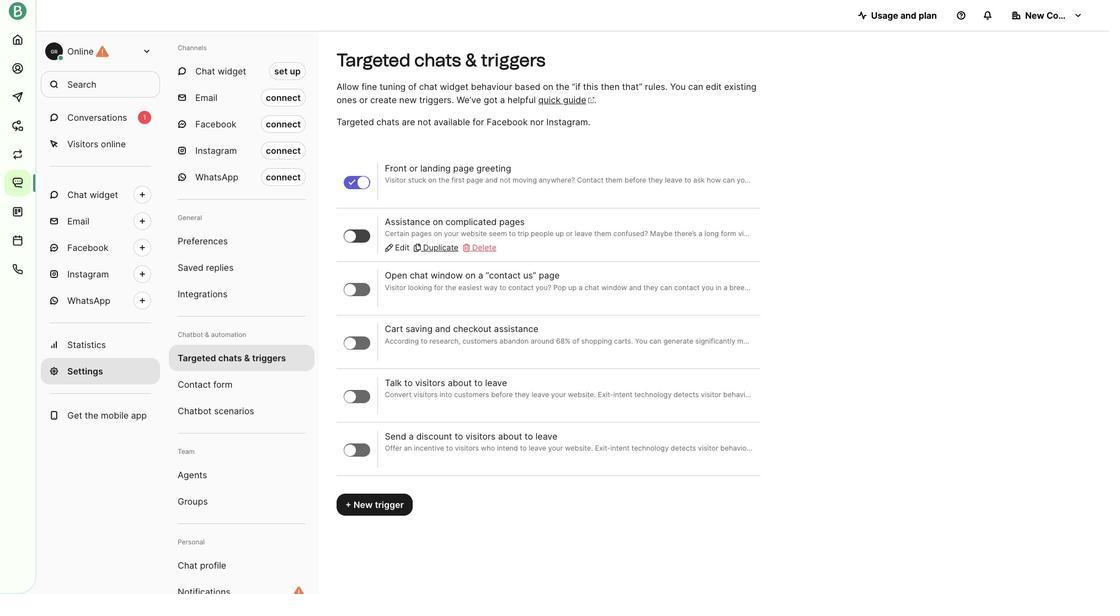 Task type: vqa. For each thing, say whether or not it's contained in the screenshot.
real
no



Task type: locate. For each thing, give the bounding box(es) containing it.
window left they on the right top of the page
[[602, 284, 628, 292]]

1
[[143, 113, 146, 121]]

a
[[500, 94, 505, 105], [479, 270, 484, 281], [579, 284, 583, 292], [724, 284, 728, 292], [409, 431, 414, 442]]

triggers
[[481, 50, 546, 71], [252, 353, 286, 364]]

ones
[[337, 94, 357, 105]]

widget
[[218, 66, 246, 77], [440, 81, 469, 92], [90, 189, 118, 200]]

visitors
[[415, 377, 446, 388], [466, 431, 496, 442]]

set up
[[274, 66, 301, 77]]

a right got on the left
[[500, 94, 505, 105]]

allow
[[337, 81, 359, 92]]

0 horizontal spatial triggers
[[252, 353, 286, 364]]

page up you?
[[539, 270, 560, 281]]

and left they on the right top of the page
[[629, 284, 642, 292]]

create
[[371, 94, 397, 105]]

0 vertical spatial or
[[360, 94, 368, 105]]

0 vertical spatial up
[[290, 66, 301, 77]]

chat down channels
[[195, 66, 215, 77]]

0 vertical spatial chatbot
[[178, 331, 203, 339]]

0 horizontal spatial page
[[454, 163, 474, 174]]

1 horizontal spatial page
[[539, 270, 560, 281]]

quick guide link
[[539, 94, 595, 105]]

1 vertical spatial can
[[661, 284, 673, 292]]

0 vertical spatial targeted chats & triggers
[[337, 50, 546, 71]]

& up 'contact form' link
[[244, 353, 250, 364]]

instagram.
[[547, 117, 591, 128]]

chat up looking
[[410, 270, 428, 281]]

2 horizontal spatial &
[[466, 50, 477, 71]]

1 horizontal spatial instagram
[[195, 145, 237, 156]]

contact left 'you' at the top right of the page
[[675, 284, 700, 292]]

visitors right 'discount'
[[466, 431, 496, 442]]

1 vertical spatial chat
[[410, 270, 428, 281]]

1 vertical spatial &
[[205, 331, 209, 339]]

email down channels
[[195, 92, 218, 103]]

preferences
[[178, 236, 228, 247]]

widget inside allow fine tuning of chat widget behaviour based on the "if this then that" rules. you can edit existing ones or create new triggers. we've got a helpful
[[440, 81, 469, 92]]

whatsapp
[[195, 172, 239, 183], [67, 295, 110, 306]]

get
[[67, 410, 82, 421]]

1 connect from the top
[[266, 92, 301, 103]]

1 vertical spatial instagram
[[67, 269, 109, 280]]

open
[[385, 270, 408, 281]]

on up the quick at the top of the page
[[543, 81, 554, 92]]

0 horizontal spatial visitors
[[415, 377, 446, 388]]

chat up email link in the top left of the page
[[67, 189, 87, 200]]

& up "behaviour"
[[466, 50, 477, 71]]

1 horizontal spatial visitors
[[466, 431, 496, 442]]

chat up triggers. on the left of the page
[[419, 81, 438, 92]]

0 vertical spatial window
[[431, 270, 463, 281]]

landing
[[421, 163, 451, 174]]

and
[[901, 10, 917, 21], [629, 284, 642, 292], [435, 324, 451, 335]]

connect for whatsapp
[[266, 172, 301, 183]]

0 vertical spatial and
[[901, 10, 917, 21]]

targeted up 'contact'
[[178, 353, 216, 364]]

targeted chats & triggers down automation
[[178, 353, 286, 364]]

up right pop
[[569, 284, 577, 292]]

contact left you?
[[509, 284, 534, 292]]

greeting
[[477, 163, 512, 174]]

enter
[[922, 284, 940, 292]]

triggers up based
[[481, 50, 546, 71]]

replies
[[206, 262, 234, 273]]

widget up email link in the top left of the page
[[90, 189, 118, 200]]

profile
[[200, 560, 226, 572]]

"contact
[[486, 270, 521, 281], [998, 284, 1026, 292]]

for left an at right top
[[845, 284, 854, 292]]

.
[[595, 94, 597, 105]]

new inside button
[[1026, 10, 1045, 21]]

2 vertical spatial on
[[466, 270, 476, 281]]

on up duplicate
[[433, 217, 443, 228]]

chats
[[415, 50, 462, 71], [377, 117, 400, 128], [218, 353, 242, 364]]

1 vertical spatial chat widget
[[67, 189, 118, 200]]

targeted chats & triggers link
[[169, 345, 315, 372]]

1 horizontal spatial us"
[[1028, 284, 1039, 292]]

we've
[[457, 94, 482, 105]]

0 horizontal spatial new
[[354, 500, 373, 511]]

whatsapp link
[[41, 288, 160, 314]]

chat down personal
[[178, 560, 198, 572]]

chat widget
[[195, 66, 246, 77], [67, 189, 118, 200]]

send a discount to visitors about to leave link
[[385, 431, 754, 454]]

2 horizontal spatial facebook
[[487, 117, 528, 128]]

0 vertical spatial chat
[[419, 81, 438, 92]]

for
[[473, 117, 485, 128], [434, 284, 444, 292], [845, 284, 854, 292], [970, 284, 979, 292]]

page right landing
[[454, 163, 474, 174]]

2 connect from the top
[[266, 119, 301, 130]]

4 connect from the top
[[266, 172, 301, 183]]

0 horizontal spatial targeted chats & triggers
[[178, 353, 286, 364]]

1 vertical spatial up
[[569, 284, 577, 292]]

saved replies
[[178, 262, 234, 273]]

& left automation
[[205, 331, 209, 339]]

assistance
[[385, 217, 431, 228]]

whatsapp down instagram link
[[67, 295, 110, 306]]

us" left page.
[[1028, 284, 1039, 292]]

and inside open chat window on a "contact us" page visitor looking for the easiest way to contact you? pop up a chat window and they can contact you in a breeze, rather than having to wait for an email back. just enter the url for your "contact us" page.
[[629, 284, 642, 292]]

an
[[856, 284, 864, 292]]

instagram
[[195, 145, 237, 156], [67, 269, 109, 280]]

3 connect from the top
[[266, 145, 301, 156]]

0 horizontal spatial "contact
[[486, 270, 521, 281]]

0 vertical spatial "contact
[[486, 270, 521, 281]]

leave
[[486, 377, 507, 388], [536, 431, 558, 442]]

0 horizontal spatial contact
[[509, 284, 534, 292]]

1 horizontal spatial leave
[[536, 431, 558, 442]]

open chat window on a "contact us" page visitor looking for the easiest way to contact you? pop up a chat window and they can contact you in a breeze, rather than having to wait for an email back. just enter the url for your "contact us" page.
[[385, 270, 1059, 292]]

new
[[1026, 10, 1045, 21], [354, 500, 373, 511]]

chatbot left automation
[[178, 331, 203, 339]]

1 horizontal spatial "contact
[[998, 284, 1026, 292]]

instagram link
[[41, 261, 160, 288]]

not
[[418, 117, 432, 128]]

a up easiest
[[479, 270, 484, 281]]

guide
[[563, 94, 587, 105]]

0 vertical spatial leave
[[486, 377, 507, 388]]

back.
[[886, 284, 904, 292]]

2 horizontal spatial widget
[[440, 81, 469, 92]]

on up easiest
[[466, 270, 476, 281]]

targeted up fine
[[337, 50, 411, 71]]

1 contact from the left
[[509, 284, 534, 292]]

1 vertical spatial widget
[[440, 81, 469, 92]]

targeted down ones
[[337, 117, 374, 128]]

"contact up way
[[486, 270, 521, 281]]

a right in
[[724, 284, 728, 292]]

0 horizontal spatial chats
[[218, 353, 242, 364]]

1 vertical spatial us"
[[1028, 284, 1039, 292]]

0 vertical spatial can
[[689, 81, 704, 92]]

visitors right the talk
[[415, 377, 446, 388]]

send a discount to visitors about to leave
[[385, 431, 558, 442]]

email down chat widget link
[[67, 216, 90, 227]]

chat
[[419, 81, 438, 92], [410, 270, 428, 281], [585, 284, 600, 292]]

facebook link
[[41, 235, 160, 261]]

0 vertical spatial us"
[[524, 270, 537, 281]]

1 horizontal spatial on
[[466, 270, 476, 281]]

1 vertical spatial window
[[602, 284, 628, 292]]

up right set
[[290, 66, 301, 77]]

new left company
[[1026, 10, 1045, 21]]

us"
[[524, 270, 537, 281], [1028, 284, 1039, 292]]

0 vertical spatial widget
[[218, 66, 246, 77]]

chatbot for chatbot scenarios
[[178, 406, 212, 417]]

mobile
[[101, 410, 129, 421]]

2 horizontal spatial and
[[901, 10, 917, 21]]

chat widget up email link in the top left of the page
[[67, 189, 118, 200]]

1 vertical spatial chatbot
[[178, 406, 212, 417]]

chat right pop
[[585, 284, 600, 292]]

a inside allow fine tuning of chat widget behaviour based on the "if this then that" rules. you can edit existing ones or create new triggers. we've got a helpful
[[500, 94, 505, 105]]

search link
[[41, 71, 160, 98]]

0 vertical spatial targeted
[[337, 50, 411, 71]]

they
[[644, 284, 659, 292]]

0 vertical spatial on
[[543, 81, 554, 92]]

the
[[556, 81, 570, 92], [446, 284, 457, 292], [942, 284, 953, 292], [85, 410, 98, 421]]

&
[[466, 50, 477, 71], [205, 331, 209, 339], [244, 353, 250, 364]]

checkout
[[453, 324, 492, 335]]

"contact right your
[[998, 284, 1026, 292]]

0 horizontal spatial can
[[661, 284, 673, 292]]

1 horizontal spatial or
[[410, 163, 418, 174]]

1 horizontal spatial targeted chats & triggers
[[337, 50, 546, 71]]

get the mobile app link
[[41, 403, 160, 429]]

the up quick guide
[[556, 81, 570, 92]]

1 horizontal spatial chat widget
[[195, 66, 246, 77]]

agents link
[[169, 462, 315, 489]]

widget up the we've
[[440, 81, 469, 92]]

1 horizontal spatial up
[[569, 284, 577, 292]]

widget left set
[[218, 66, 246, 77]]

0 horizontal spatial whatsapp
[[67, 295, 110, 306]]

0 horizontal spatial &
[[205, 331, 209, 339]]

0 horizontal spatial widget
[[90, 189, 118, 200]]

and left plan
[[901, 10, 917, 21]]

2 vertical spatial and
[[435, 324, 451, 335]]

quick
[[539, 94, 561, 105]]

edit
[[706, 81, 722, 92]]

chatbot
[[178, 331, 203, 339], [178, 406, 212, 417]]

2 chatbot from the top
[[178, 406, 212, 417]]

us" up you?
[[524, 270, 537, 281]]

email link
[[41, 208, 160, 235]]

0 vertical spatial &
[[466, 50, 477, 71]]

on
[[543, 81, 554, 92], [433, 217, 443, 228], [466, 270, 476, 281]]

usage and plan button
[[850, 4, 946, 27]]

or
[[360, 94, 368, 105], [410, 163, 418, 174]]

2 vertical spatial &
[[244, 353, 250, 364]]

window up easiest
[[431, 270, 463, 281]]

2 vertical spatial widget
[[90, 189, 118, 200]]

0 horizontal spatial and
[[435, 324, 451, 335]]

1 horizontal spatial &
[[244, 353, 250, 364]]

0 vertical spatial email
[[195, 92, 218, 103]]

whatsapp up general
[[195, 172, 239, 183]]

1 vertical spatial page
[[539, 270, 560, 281]]

1 vertical spatial and
[[629, 284, 642, 292]]

0 horizontal spatial about
[[448, 377, 472, 388]]

0 vertical spatial chat widget
[[195, 66, 246, 77]]

chats left are
[[377, 117, 400, 128]]

1 vertical spatial chats
[[377, 117, 400, 128]]

chatbot down 'contact'
[[178, 406, 212, 417]]

page inside open chat window on a "contact us" page visitor looking for the easiest way to contact you? pop up a chat window and they can contact you in a breeze, rather than having to wait for an email back. just enter the url for your "contact us" page.
[[539, 270, 560, 281]]

scenarios
[[214, 406, 254, 417]]

contact form
[[178, 379, 233, 390]]

on inside open chat window on a "contact us" page visitor looking for the easiest way to contact you? pop up a chat window and they can contact you in a breeze, rather than having to wait for an email back. just enter the url for your "contact us" page.
[[466, 270, 476, 281]]

0 horizontal spatial facebook
[[67, 242, 108, 253]]

0 horizontal spatial or
[[360, 94, 368, 105]]

0 vertical spatial whatsapp
[[195, 172, 239, 183]]

1 horizontal spatial new
[[1026, 10, 1045, 21]]

2 vertical spatial targeted
[[178, 353, 216, 364]]

targeted chats & triggers up of
[[337, 50, 546, 71]]

window
[[431, 270, 463, 281], [602, 284, 628, 292]]

1 chatbot from the top
[[178, 331, 203, 339]]

can right they on the right top of the page
[[661, 284, 673, 292]]

chats up of
[[415, 50, 462, 71]]

having
[[796, 284, 818, 292]]

facebook inside facebook link
[[67, 242, 108, 253]]

up
[[290, 66, 301, 77], [569, 284, 577, 292]]

page.
[[1041, 284, 1059, 292]]

1 vertical spatial on
[[433, 217, 443, 228]]

statistics link
[[41, 332, 160, 358]]

0 horizontal spatial instagram
[[67, 269, 109, 280]]

or down fine
[[360, 94, 368, 105]]

2 horizontal spatial on
[[543, 81, 554, 92]]

new right +
[[354, 500, 373, 511]]

chats down automation
[[218, 353, 242, 364]]

facebook
[[487, 117, 528, 128], [195, 119, 237, 130], [67, 242, 108, 253]]

settings link
[[41, 358, 160, 385]]

chat profile link
[[169, 553, 315, 579]]

1 vertical spatial targeted chats & triggers
[[178, 353, 286, 364]]

0 horizontal spatial email
[[67, 216, 90, 227]]

0 vertical spatial new
[[1026, 10, 1045, 21]]

chat widget down channels
[[195, 66, 246, 77]]

can right you
[[689, 81, 704, 92]]

and right saving
[[435, 324, 451, 335]]

way
[[484, 284, 498, 292]]

triggers up 'contact form' link
[[252, 353, 286, 364]]

cart saving and checkout assistance
[[385, 324, 539, 335]]

0 horizontal spatial leave
[[486, 377, 507, 388]]

2 horizontal spatial chats
[[415, 50, 462, 71]]

for right looking
[[434, 284, 444, 292]]

fine
[[362, 81, 377, 92]]

new company button
[[1004, 4, 1092, 27]]

or right front
[[410, 163, 418, 174]]



Task type: describe. For each thing, give the bounding box(es) containing it.
behaviour
[[471, 81, 513, 92]]

that"
[[623, 81, 643, 92]]

nor
[[531, 117, 544, 128]]

1 horizontal spatial email
[[195, 92, 218, 103]]

pop
[[554, 284, 567, 292]]

talk to visitors about to leave link
[[385, 377, 754, 400]]

statistics
[[67, 340, 106, 351]]

a right pop
[[579, 284, 583, 292]]

connect for instagram
[[266, 145, 301, 156]]

talk to visitors about to leave
[[385, 377, 507, 388]]

agents
[[178, 470, 207, 481]]

breeze,
[[730, 284, 755, 292]]

for down the we've
[[473, 117, 485, 128]]

groups
[[178, 496, 208, 507]]

1 horizontal spatial triggers
[[481, 50, 546, 71]]

1 vertical spatial chat
[[67, 189, 87, 200]]

form
[[213, 379, 233, 390]]

personal
[[178, 538, 205, 547]]

the left easiest
[[446, 284, 457, 292]]

1 horizontal spatial whatsapp
[[195, 172, 239, 183]]

a right send
[[409, 431, 414, 442]]

available
[[434, 117, 471, 128]]

connect for facebook
[[266, 119, 301, 130]]

company
[[1047, 10, 1088, 21]]

chatbot scenarios link
[[169, 398, 315, 425]]

1 horizontal spatial facebook
[[195, 119, 237, 130]]

edit link
[[385, 242, 410, 254]]

got
[[484, 94, 498, 105]]

chat widget link
[[41, 182, 160, 208]]

0 vertical spatial instagram
[[195, 145, 237, 156]]

for right the url
[[970, 284, 979, 292]]

or inside allow fine tuning of chat widget behaviour based on the "if this then that" rules. you can edit existing ones or create new triggers. we've got a helpful
[[360, 94, 368, 105]]

rules.
[[645, 81, 668, 92]]

of
[[409, 81, 417, 92]]

on inside allow fine tuning of chat widget behaviour based on the "if this then that" rules. you can edit existing ones or create new triggers. we've got a helpful
[[543, 81, 554, 92]]

usage
[[872, 10, 899, 21]]

delete
[[473, 243, 497, 253]]

cart saving and checkout assistance link
[[385, 324, 754, 347]]

front or landing page greeting link
[[385, 163, 754, 186]]

online
[[101, 139, 126, 150]]

looking
[[408, 284, 432, 292]]

saved replies link
[[169, 255, 315, 281]]

duplicate button
[[414, 242, 459, 254]]

0 horizontal spatial up
[[290, 66, 301, 77]]

chatbot for chatbot & automation
[[178, 331, 203, 339]]

0 horizontal spatial chat widget
[[67, 189, 118, 200]]

chat inside allow fine tuning of chat widget behaviour based on the "if this then that" rules. you can edit existing ones or create new triggers. we've got a helpful
[[419, 81, 438, 92]]

front
[[385, 163, 407, 174]]

1 horizontal spatial chats
[[377, 117, 400, 128]]

get the mobile app
[[67, 410, 147, 421]]

1 vertical spatial visitors
[[466, 431, 496, 442]]

usage and plan
[[872, 10, 938, 21]]

1 vertical spatial or
[[410, 163, 418, 174]]

contact form link
[[169, 372, 315, 398]]

connect for email
[[266, 92, 301, 103]]

helpful
[[508, 94, 536, 105]]

you?
[[536, 284, 552, 292]]

assistance on complicated pages
[[385, 217, 525, 228]]

discount
[[417, 431, 452, 442]]

you
[[671, 81, 686, 92]]

rather
[[757, 284, 777, 292]]

1 vertical spatial targeted
[[337, 117, 374, 128]]

are
[[402, 117, 415, 128]]

email
[[866, 284, 884, 292]]

the left the url
[[942, 284, 953, 292]]

visitors
[[67, 139, 98, 150]]

1 horizontal spatial widget
[[218, 66, 246, 77]]

chatbot scenarios
[[178, 406, 254, 417]]

1 vertical spatial triggers
[[252, 353, 286, 364]]

2 vertical spatial chats
[[218, 353, 242, 364]]

1 vertical spatial whatsapp
[[67, 295, 110, 306]]

and inside button
[[901, 10, 917, 21]]

chat profile
[[178, 560, 226, 572]]

then
[[601, 81, 620, 92]]

2 vertical spatial chat
[[585, 284, 600, 292]]

send
[[385, 431, 407, 442]]

visitors online
[[67, 139, 126, 150]]

in
[[716, 284, 722, 292]]

search
[[67, 79, 96, 90]]

front or landing page greeting
[[385, 163, 512, 174]]

up inside open chat window on a "contact us" page visitor looking for the easiest way to contact you? pop up a chat window and they can contact you in a breeze, rather than having to wait for an email back. just enter the url for your "contact us" page.
[[569, 284, 577, 292]]

2 contact from the left
[[675, 284, 700, 292]]

1 vertical spatial new
[[354, 500, 373, 511]]

just
[[906, 284, 920, 292]]

integrations link
[[169, 281, 315, 308]]

gr
[[51, 48, 58, 54]]

1 vertical spatial email
[[67, 216, 90, 227]]

duplicate
[[424, 243, 459, 253]]

conversations
[[67, 112, 127, 123]]

"if
[[572, 81, 581, 92]]

automation
[[211, 331, 246, 339]]

the right get
[[85, 410, 98, 421]]

cart
[[385, 324, 403, 335]]

0 vertical spatial about
[[448, 377, 472, 388]]

+
[[346, 500, 352, 511]]

0 horizontal spatial window
[[431, 270, 463, 281]]

can inside allow fine tuning of chat widget behaviour based on the "if this then that" rules. you can edit existing ones or create new triggers. we've got a helpful
[[689, 81, 704, 92]]

new
[[400, 94, 417, 105]]

set
[[274, 66, 288, 77]]

url
[[955, 284, 968, 292]]

this
[[584, 81, 599, 92]]

talk
[[385, 377, 402, 388]]

0 vertical spatial chat
[[195, 66, 215, 77]]

+ new trigger
[[346, 500, 404, 511]]

groups link
[[169, 489, 315, 515]]

integrations
[[178, 289, 228, 300]]

channels
[[178, 44, 207, 52]]

1 horizontal spatial about
[[498, 431, 523, 442]]

2 vertical spatial chat
[[178, 560, 198, 572]]

0 horizontal spatial on
[[433, 217, 443, 228]]

0 vertical spatial visitors
[[415, 377, 446, 388]]

visitor
[[385, 284, 406, 292]]

1 vertical spatial "contact
[[998, 284, 1026, 292]]

based
[[515, 81, 541, 92]]

targeted chats are not available for facebook nor instagram.
[[337, 117, 591, 128]]

pages
[[500, 217, 525, 228]]

0 vertical spatial chats
[[415, 50, 462, 71]]

1 vertical spatial leave
[[536, 431, 558, 442]]

can inside open chat window on a "contact us" page visitor looking for the easiest way to contact you? pop up a chat window and they can contact you in a breeze, rather than having to wait for an email back. just enter the url for your "contact us" page.
[[661, 284, 673, 292]]

app
[[131, 410, 147, 421]]

complicated
[[446, 217, 497, 228]]

quick guide
[[539, 94, 587, 105]]

the inside allow fine tuning of chat widget behaviour based on the "if this then that" rules. you can edit existing ones or create new triggers. we've got a helpful
[[556, 81, 570, 92]]

triggers.
[[420, 94, 454, 105]]



